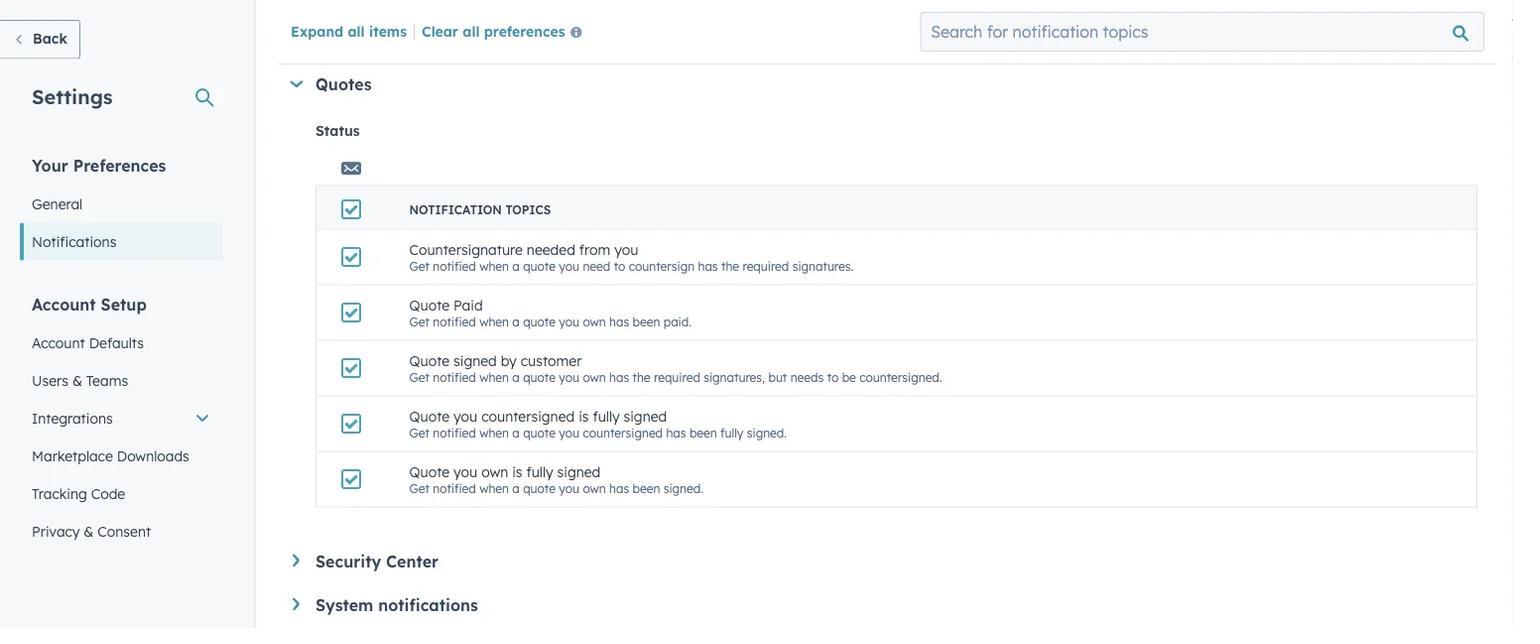Task type: vqa. For each thing, say whether or not it's contained in the screenshot.
countersign
yes



Task type: describe. For each thing, give the bounding box(es) containing it.
& for users
[[72, 372, 82, 389]]

integrations
[[32, 409, 113, 427]]

to inside countersignature needed from you get notified when a quote you need to countersign has the required signatures.
[[614, 258, 625, 273]]

has inside quote signed by customer get notified when a quote you own has the required signatures, but needs to be countersigned.
[[609, 369, 629, 384]]

quote for quote you own is fully signed
[[409, 463, 450, 480]]

the inside countersignature needed from you get notified when a quote you need to countersign has the required signatures.
[[721, 258, 739, 273]]

items
[[369, 22, 407, 39]]

notified inside quote signed by customer get notified when a quote you own has the required signatures, but needs to be countersigned.
[[433, 369, 476, 384]]

when inside quote paid get notified when a quote you own has been paid.
[[479, 314, 509, 329]]

need
[[583, 258, 610, 273]]

tracking code link
[[20, 475, 222, 512]]

countersignature
[[409, 241, 523, 258]]

quote for quote paid
[[409, 296, 450, 314]]

notifications link
[[20, 223, 222, 260]]

downloads
[[117, 447, 189, 464]]

by
[[501, 352, 517, 369]]

required inside quote signed by customer get notified when a quote you own has the required signatures, but needs to be countersigned.
[[654, 369, 700, 384]]

get inside quote you own is fully signed get notified when a quote you own has been signed.
[[409, 480, 429, 495]]

back
[[33, 30, 67, 47]]

needed
[[527, 241, 575, 258]]

notified inside quote you own is fully signed get notified when a quote you own has been signed.
[[433, 480, 476, 495]]

quote you countersigned is fully signed get notified when a quote you countersigned has been fully signed.
[[409, 408, 787, 440]]

fully for quote you own is fully signed
[[526, 463, 553, 480]]

preferences
[[73, 155, 166, 175]]

signatures.
[[792, 258, 854, 273]]

account for account setup
[[32, 294, 96, 314]]

general link
[[20, 185, 222, 223]]

countersigned.
[[859, 369, 942, 384]]

been for quote you own is fully signed
[[632, 480, 660, 495]]

clear all preferences button
[[422, 21, 590, 44]]

notifications
[[32, 233, 116, 250]]

topics
[[505, 202, 551, 217]]

quote for quote signed by customer
[[409, 352, 450, 369]]

quote inside quote paid get notified when a quote you own has been paid.
[[523, 314, 556, 329]]

is for own
[[512, 463, 522, 480]]

clear all preferences
[[422, 22, 565, 39]]

get inside 'quote you countersigned is fully signed get notified when a quote you countersigned has been fully signed.'
[[409, 425, 429, 440]]

own inside quote signed by customer get notified when a quote you own has the required signatures, but needs to be countersigned.
[[583, 369, 606, 384]]

caret image for system notifications
[[293, 598, 300, 611]]

you inside quote signed by customer get notified when a quote you own has the required signatures, but needs to be countersigned.
[[559, 369, 580, 384]]

when inside quote signed by customer get notified when a quote you own has the required signatures, but needs to be countersigned.
[[479, 369, 509, 384]]

has for quote you countersigned is fully signed
[[666, 425, 686, 440]]

has for quote you own is fully signed
[[609, 480, 629, 495]]

notification
[[409, 202, 502, 217]]

privacy & consent link
[[20, 512, 222, 550]]

users
[[32, 372, 68, 389]]

own inside quote paid get notified when a quote you own has been paid.
[[583, 314, 606, 329]]

a inside countersignature needed from you get notified when a quote you need to countersign has the required signatures.
[[512, 258, 520, 273]]

quote paid get notified when a quote you own has been paid.
[[409, 296, 691, 329]]

tracking
[[32, 485, 87, 502]]

countersignature needed from you get notified when a quote you need to countersign has the required signatures.
[[409, 241, 854, 273]]

is for countersigned
[[579, 408, 589, 425]]

notified inside 'quote you countersigned is fully signed get notified when a quote you countersigned has been fully signed.'
[[433, 425, 476, 440]]

system notifications
[[316, 595, 478, 615]]

account for account defaults
[[32, 334, 85, 351]]

teams
[[86, 372, 128, 389]]

fully for quote you countersigned is fully signed
[[593, 408, 620, 425]]

defaults
[[89, 334, 144, 351]]

has for countersignature needed from you
[[698, 258, 718, 273]]

signed for quote you own is fully signed
[[557, 463, 601, 480]]

quote signed by customer get notified when a quote you own has the required signatures, but needs to be countersigned.
[[409, 352, 942, 384]]

when inside 'quote you countersigned is fully signed get notified when a quote you countersigned has been fully signed.'
[[479, 425, 509, 440]]

all for clear
[[463, 22, 480, 39]]

status
[[316, 122, 360, 139]]

1 horizontal spatial countersigned
[[583, 425, 663, 440]]

been for quote you countersigned is fully signed
[[689, 425, 717, 440]]

settings
[[32, 84, 113, 109]]

security center
[[316, 551, 439, 571]]

Search for notification topics search field
[[920, 12, 1484, 52]]

quotes
[[316, 74, 372, 94]]

paid
[[453, 296, 483, 314]]

all for expand
[[348, 22, 365, 39]]

security
[[316, 551, 381, 571]]

clear
[[422, 22, 458, 39]]

notifications
[[378, 595, 478, 615]]

quote inside quote signed by customer get notified when a quote you own has the required signatures, but needs to be countersigned.
[[523, 369, 556, 384]]

signed for quote you countersigned is fully signed
[[624, 408, 667, 425]]

been inside quote paid get notified when a quote you own has been paid.
[[632, 314, 660, 329]]

customer
[[521, 352, 582, 369]]



Task type: locate. For each thing, give the bounding box(es) containing it.
be
[[842, 369, 856, 384]]

4 quote from the top
[[523, 425, 556, 440]]

security center button
[[293, 551, 1477, 571]]

1 vertical spatial the
[[632, 369, 650, 384]]

4 a from the top
[[512, 425, 520, 440]]

1 all from the left
[[348, 22, 365, 39]]

has up 'quote you countersigned is fully signed get notified when a quote you countersigned has been fully signed.'
[[609, 369, 629, 384]]

account setup element
[[20, 293, 222, 588]]

caret image
[[293, 554, 300, 567]]

has inside 'quote you countersigned is fully signed get notified when a quote you countersigned has been fully signed.'
[[666, 425, 686, 440]]

been left paid.
[[632, 314, 660, 329]]

back link
[[0, 20, 80, 59]]

your preferences
[[32, 155, 166, 175]]

signed. inside quote you own is fully signed get notified when a quote you own has been signed.
[[663, 480, 703, 495]]

&
[[72, 372, 82, 389], [84, 522, 94, 540]]

has left paid.
[[609, 314, 629, 329]]

notification topics
[[409, 202, 551, 217]]

integrations button
[[20, 399, 222, 437]]

signed inside 'quote you countersigned is fully signed get notified when a quote you countersigned has been fully signed.'
[[624, 408, 667, 425]]

fully inside quote you own is fully signed get notified when a quote you own has been signed.
[[526, 463, 553, 480]]

1 vertical spatial to
[[827, 369, 839, 384]]

1 horizontal spatial to
[[827, 369, 839, 384]]

3 notified from the top
[[433, 369, 476, 384]]

a inside quote you own is fully signed get notified when a quote you own has been signed.
[[512, 480, 520, 495]]

privacy
[[32, 522, 80, 540]]

2 horizontal spatial fully
[[720, 425, 744, 440]]

fully up quote you own is fully signed get notified when a quote you own has been signed.
[[593, 408, 620, 425]]

5 a from the top
[[512, 480, 520, 495]]

from
[[579, 241, 610, 258]]

get inside quote signed by customer get notified when a quote you own has the required signatures, but needs to be countersigned.
[[409, 369, 429, 384]]

get
[[409, 258, 429, 273], [409, 314, 429, 329], [409, 369, 429, 384], [409, 425, 429, 440], [409, 480, 429, 495]]

been inside 'quote you countersigned is fully signed get notified when a quote you countersigned has been fully signed.'
[[689, 425, 717, 440]]

3 quote from the top
[[523, 369, 556, 384]]

quote inside countersignature needed from you get notified when a quote you need to countersign has the required signatures.
[[523, 258, 556, 273]]

users & teams
[[32, 372, 128, 389]]

has inside countersignature needed from you get notified when a quote you need to countersign has the required signatures.
[[698, 258, 718, 273]]

2 horizontal spatial signed
[[624, 408, 667, 425]]

quote
[[523, 258, 556, 273], [523, 314, 556, 329], [523, 369, 556, 384], [523, 425, 556, 440], [523, 480, 556, 495]]

0 vertical spatial to
[[614, 258, 625, 273]]

0 horizontal spatial fully
[[526, 463, 553, 480]]

1 vertical spatial caret image
[[293, 598, 300, 611]]

notified inside countersignature needed from you get notified when a quote you need to countersign has the required signatures.
[[433, 258, 476, 273]]

signed down quote signed by customer get notified when a quote you own has the required signatures, but needs to be countersigned.
[[624, 408, 667, 425]]

the inside quote signed by customer get notified when a quote you own has the required signatures, but needs to be countersigned.
[[632, 369, 650, 384]]

needs
[[790, 369, 824, 384]]

3 get from the top
[[409, 369, 429, 384]]

0 vertical spatial been
[[632, 314, 660, 329]]

1 notified from the top
[[433, 258, 476, 273]]

0 vertical spatial &
[[72, 372, 82, 389]]

system
[[316, 595, 373, 615]]

has down 'quote you countersigned is fully signed get notified when a quote you countersigned has been fully signed.'
[[609, 480, 629, 495]]

to right need
[[614, 258, 625, 273]]

1 vertical spatial is
[[512, 463, 522, 480]]

5 when from the top
[[479, 480, 509, 495]]

has down quote signed by customer get notified when a quote you own has the required signatures, but needs to be countersigned.
[[666, 425, 686, 440]]

a inside quote signed by customer get notified when a quote you own has the required signatures, but needs to be countersigned.
[[512, 369, 520, 384]]

is down 'quote you countersigned is fully signed get notified when a quote you countersigned has been fully signed.'
[[512, 463, 522, 480]]

the up 'quote you countersigned is fully signed get notified when a quote you countersigned has been fully signed.'
[[632, 369, 650, 384]]

system notifications button
[[293, 595, 1477, 615]]

tracking code
[[32, 485, 125, 502]]

but
[[768, 369, 787, 384]]

2 account from the top
[[32, 334, 85, 351]]

1 quote from the top
[[523, 258, 556, 273]]

signed inside quote you own is fully signed get notified when a quote you own has been signed.
[[557, 463, 601, 480]]

1 quote from the top
[[409, 296, 450, 314]]

0 horizontal spatial signed.
[[663, 480, 703, 495]]

users & teams link
[[20, 362, 222, 399]]

1 vertical spatial account
[[32, 334, 85, 351]]

1 horizontal spatial required
[[743, 258, 789, 273]]

quote for quote you countersigned is fully signed
[[409, 408, 450, 425]]

0 horizontal spatial is
[[512, 463, 522, 480]]

fully
[[593, 408, 620, 425], [720, 425, 744, 440], [526, 463, 553, 480]]

3 quote from the top
[[409, 408, 450, 425]]

fully down signatures,
[[720, 425, 744, 440]]

0 vertical spatial signed.
[[747, 425, 787, 440]]

get inside countersignature needed from you get notified when a quote you need to countersign has the required signatures.
[[409, 258, 429, 273]]

5 get from the top
[[409, 480, 429, 495]]

is
[[579, 408, 589, 425], [512, 463, 522, 480]]

marketplace downloads link
[[20, 437, 222, 475]]

quote inside quote you own is fully signed get notified when a quote you own has been signed.
[[409, 463, 450, 480]]

quote up quote you own is fully signed get notified when a quote you own has been signed.
[[523, 425, 556, 440]]

0 vertical spatial caret image
[[290, 81, 303, 87]]

has inside quote paid get notified when a quote you own has been paid.
[[609, 314, 629, 329]]

you inside quote paid get notified when a quote you own has been paid.
[[559, 314, 580, 329]]

2 vertical spatial been
[[632, 480, 660, 495]]

1 a from the top
[[512, 258, 520, 273]]

to left be
[[827, 369, 839, 384]]

setup
[[101, 294, 147, 314]]

has inside quote you own is fully signed get notified when a quote you own has been signed.
[[609, 480, 629, 495]]

& right users
[[72, 372, 82, 389]]

notified inside quote paid get notified when a quote you own has been paid.
[[433, 314, 476, 329]]

1 account from the top
[[32, 294, 96, 314]]

caret image inside quotes dropdown button
[[290, 81, 303, 87]]

general
[[32, 195, 83, 212]]

when inside quote you own is fully signed get notified when a quote you own has been signed.
[[479, 480, 509, 495]]

preferences
[[484, 22, 565, 39]]

been down 'quote you countersigned is fully signed get notified when a quote you countersigned has been fully signed.'
[[632, 480, 660, 495]]

account defaults link
[[20, 324, 222, 362]]

paid.
[[663, 314, 691, 329]]

expand
[[291, 22, 343, 39]]

account defaults
[[32, 334, 144, 351]]

quote right "by"
[[523, 369, 556, 384]]

signed. inside 'quote you countersigned is fully signed get notified when a quote you countersigned has been fully signed.'
[[747, 425, 787, 440]]

4 notified from the top
[[433, 425, 476, 440]]

privacy & consent
[[32, 522, 151, 540]]

is inside quote you own is fully signed get notified when a quote you own has been signed.
[[512, 463, 522, 480]]

2 all from the left
[[463, 22, 480, 39]]

1 vertical spatial signed
[[624, 408, 667, 425]]

required down paid.
[[654, 369, 700, 384]]

& for privacy
[[84, 522, 94, 540]]

quote you own is fully signed get notified when a quote you own has been signed.
[[409, 463, 703, 495]]

2 a from the top
[[512, 314, 520, 329]]

to
[[614, 258, 625, 273], [827, 369, 839, 384]]

0 horizontal spatial the
[[632, 369, 650, 384]]

1 horizontal spatial all
[[463, 22, 480, 39]]

0 vertical spatial the
[[721, 258, 739, 273]]

been inside quote you own is fully signed get notified when a quote you own has been signed.
[[632, 480, 660, 495]]

5 quote from the top
[[523, 480, 556, 495]]

required inside countersignature needed from you get notified when a quote you need to countersign has the required signatures.
[[743, 258, 789, 273]]

signed.
[[747, 425, 787, 440], [663, 480, 703, 495]]

1 horizontal spatial signed.
[[747, 425, 787, 440]]

1 horizontal spatial is
[[579, 408, 589, 425]]

the
[[721, 258, 739, 273], [632, 369, 650, 384]]

0 vertical spatial required
[[743, 258, 789, 273]]

expand all items
[[291, 22, 407, 39]]

account up account defaults
[[32, 294, 96, 314]]

1 vertical spatial signed.
[[663, 480, 703, 495]]

signed inside quote signed by customer get notified when a quote you own has the required signatures, but needs to be countersigned.
[[453, 352, 497, 369]]

0 horizontal spatial all
[[348, 22, 365, 39]]

has
[[698, 258, 718, 273], [609, 314, 629, 329], [609, 369, 629, 384], [666, 425, 686, 440], [609, 480, 629, 495]]

2 get from the top
[[409, 314, 429, 329]]

a
[[512, 258, 520, 273], [512, 314, 520, 329], [512, 369, 520, 384], [512, 425, 520, 440], [512, 480, 520, 495]]

caret image left quotes
[[290, 81, 303, 87]]

quote inside quote paid get notified when a quote you own has been paid.
[[409, 296, 450, 314]]

you
[[614, 241, 638, 258], [559, 258, 580, 273], [559, 314, 580, 329], [559, 369, 580, 384], [453, 408, 477, 425], [559, 425, 580, 440], [453, 463, 477, 480], [559, 480, 580, 495]]

when inside countersignature needed from you get notified when a quote you need to countersign has the required signatures.
[[479, 258, 509, 273]]

2 when from the top
[[479, 314, 509, 329]]

is inside 'quote you countersigned is fully signed get notified when a quote you countersigned has been fully signed.'
[[579, 408, 589, 425]]

0 horizontal spatial to
[[614, 258, 625, 273]]

when
[[479, 258, 509, 273], [479, 314, 509, 329], [479, 369, 509, 384], [479, 425, 509, 440], [479, 480, 509, 495]]

quote inside 'quote you countersigned is fully signed get notified when a quote you countersigned has been fully signed.'
[[523, 425, 556, 440]]

countersigned
[[481, 408, 575, 425], [583, 425, 663, 440]]

required
[[743, 258, 789, 273], [654, 369, 700, 384]]

quotes button
[[290, 74, 1477, 94]]

marketplace
[[32, 447, 113, 464]]

quote inside quote signed by customer get notified when a quote you own has the required signatures, but needs to be countersigned.
[[409, 352, 450, 369]]

0 horizontal spatial countersigned
[[481, 408, 575, 425]]

signatures,
[[704, 369, 765, 384]]

4 quote from the top
[[409, 463, 450, 480]]

get inside quote paid get notified when a quote you own has been paid.
[[409, 314, 429, 329]]

0 vertical spatial is
[[579, 408, 589, 425]]

all right clear
[[463, 22, 480, 39]]

been
[[632, 314, 660, 329], [689, 425, 717, 440], [632, 480, 660, 495]]

2 notified from the top
[[433, 314, 476, 329]]

caret image for quotes
[[290, 81, 303, 87]]

caret image
[[290, 81, 303, 87], [293, 598, 300, 611]]

countersigned up quote you own is fully signed get notified when a quote you own has been signed.
[[583, 425, 663, 440]]

2 vertical spatial signed
[[557, 463, 601, 480]]

all left items
[[348, 22, 365, 39]]

signed
[[453, 352, 497, 369], [624, 408, 667, 425], [557, 463, 601, 480]]

1 vertical spatial been
[[689, 425, 717, 440]]

quote inside 'quote you countersigned is fully signed get notified when a quote you countersigned has been fully signed.'
[[409, 408, 450, 425]]

0 horizontal spatial signed
[[453, 352, 497, 369]]

0 vertical spatial signed
[[453, 352, 497, 369]]

own
[[583, 314, 606, 329], [583, 369, 606, 384], [481, 463, 508, 480], [583, 480, 606, 495]]

3 a from the top
[[512, 369, 520, 384]]

signed down 'quote you countersigned is fully signed get notified when a quote you countersigned has been fully signed.'
[[557, 463, 601, 480]]

quote up quote paid get notified when a quote you own has been paid.
[[523, 258, 556, 273]]

5 notified from the top
[[433, 480, 476, 495]]

2 quote from the top
[[523, 314, 556, 329]]

0 vertical spatial account
[[32, 294, 96, 314]]

quote
[[409, 296, 450, 314], [409, 352, 450, 369], [409, 408, 450, 425], [409, 463, 450, 480]]

1 horizontal spatial the
[[721, 258, 739, 273]]

1 vertical spatial &
[[84, 522, 94, 540]]

1 when from the top
[[479, 258, 509, 273]]

all inside button
[[463, 22, 480, 39]]

marketplace downloads
[[32, 447, 189, 464]]

caret image down caret icon
[[293, 598, 300, 611]]

a inside 'quote you countersigned is fully signed get notified when a quote you countersigned has been fully signed.'
[[512, 425, 520, 440]]

caret image inside system notifications dropdown button
[[293, 598, 300, 611]]

account setup
[[32, 294, 147, 314]]

has right countersign
[[698, 258, 718, 273]]

all
[[348, 22, 365, 39], [463, 22, 480, 39]]

center
[[386, 551, 439, 571]]

your preferences element
[[20, 154, 222, 260]]

0 horizontal spatial required
[[654, 369, 700, 384]]

3 when from the top
[[479, 369, 509, 384]]

quote inside quote you own is fully signed get notified when a quote you own has been signed.
[[523, 480, 556, 495]]

notified
[[433, 258, 476, 273], [433, 314, 476, 329], [433, 369, 476, 384], [433, 425, 476, 440], [433, 480, 476, 495]]

quote down 'quote you countersigned is fully signed get notified when a quote you countersigned has been fully signed.'
[[523, 480, 556, 495]]

1 horizontal spatial &
[[84, 522, 94, 540]]

4 when from the top
[[479, 425, 509, 440]]

code
[[91, 485, 125, 502]]

is down customer
[[579, 408, 589, 425]]

1 horizontal spatial signed
[[557, 463, 601, 480]]

1 horizontal spatial fully
[[593, 408, 620, 425]]

0 horizontal spatial &
[[72, 372, 82, 389]]

been down signatures,
[[689, 425, 717, 440]]

countersign
[[629, 258, 695, 273]]

consent
[[98, 522, 151, 540]]

countersigned down "by"
[[481, 408, 575, 425]]

2 quote from the top
[[409, 352, 450, 369]]

signed left "by"
[[453, 352, 497, 369]]

required left signatures.
[[743, 258, 789, 273]]

quote up customer
[[523, 314, 556, 329]]

a inside quote paid get notified when a quote you own has been paid.
[[512, 314, 520, 329]]

4 get from the top
[[409, 425, 429, 440]]

& right privacy
[[84, 522, 94, 540]]

1 get from the top
[[409, 258, 429, 273]]

1 vertical spatial required
[[654, 369, 700, 384]]

account up users
[[32, 334, 85, 351]]

your
[[32, 155, 68, 175]]

to inside quote signed by customer get notified when a quote you own has the required signatures, but needs to be countersigned.
[[827, 369, 839, 384]]

account
[[32, 294, 96, 314], [32, 334, 85, 351]]

fully down 'quote you countersigned is fully signed get notified when a quote you countersigned has been fully signed.'
[[526, 463, 553, 480]]

the right countersign
[[721, 258, 739, 273]]

expand all items button
[[291, 22, 407, 39]]



